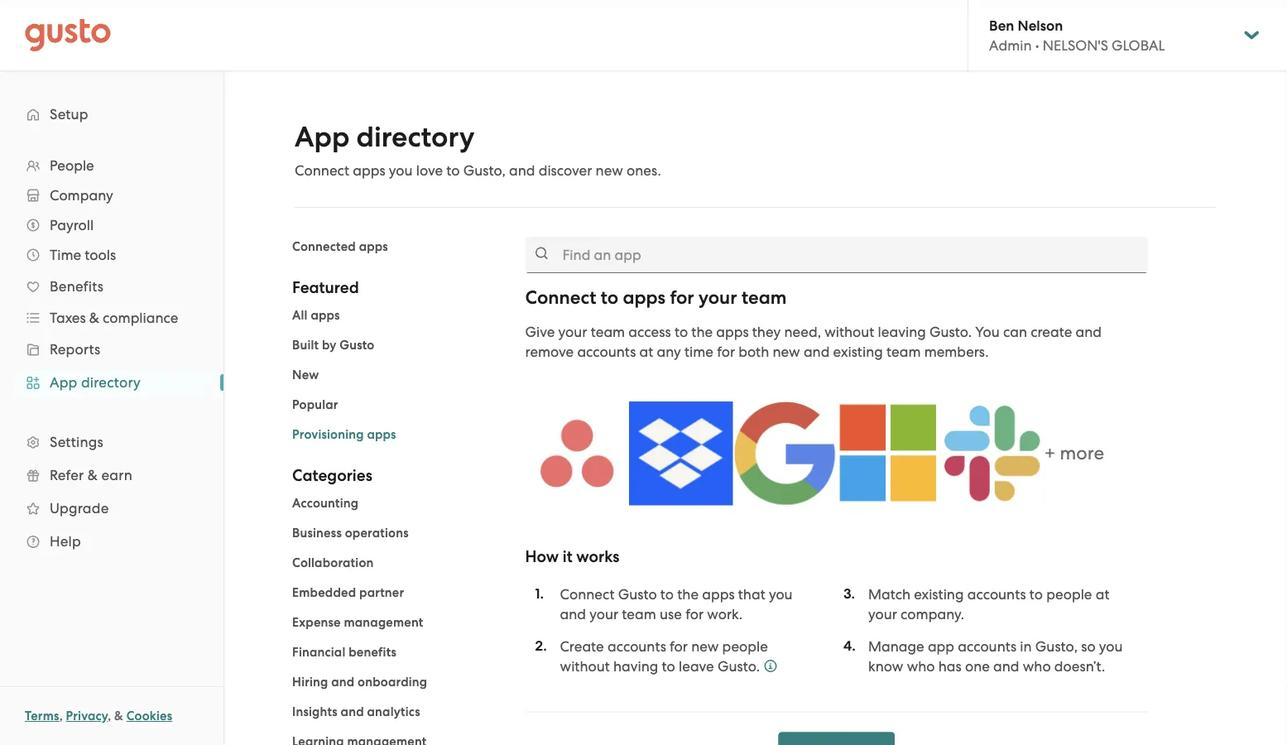 Task type: vqa. For each thing, say whether or not it's contained in the screenshot.
connected apps link
yes



Task type: describe. For each thing, give the bounding box(es) containing it.
1 who from the left
[[907, 658, 935, 674]]

how
[[525, 547, 559, 566]]

categories
[[292, 466, 373, 485]]

for inside the give your team access to the apps they need, without leaving gusto. you can create and remove accounts at any time for both new and existing team members.
[[717, 344, 735, 360]]

insights
[[292, 705, 338, 720]]

2 who from the left
[[1023, 658, 1051, 674]]

gusto, inside the manage app accounts in gusto, so you know who has one and who doesn't.
[[1036, 638, 1078, 654]]

upgrade
[[50, 500, 109, 517]]

provisioning
[[292, 427, 364, 442]]

business
[[292, 526, 342, 541]]

ben
[[989, 17, 1015, 34]]

2 , from the left
[[108, 709, 111, 724]]

new inside create accounts for new people without having to leave gusto.
[[692, 638, 719, 654]]

& for earn
[[88, 467, 98, 484]]

taxes
[[50, 310, 86, 326]]

existing inside match existing accounts to people at your company.
[[914, 586, 964, 602]]

App Search field
[[525, 237, 1149, 273]]

use
[[660, 606, 682, 622]]

in
[[1020, 638, 1032, 654]]

apps right connected
[[359, 239, 388, 254]]

financial benefits
[[292, 645, 397, 660]]

all apps link
[[292, 308, 340, 323]]

give your team access to the apps they need, without leaving gusto. you can create and remove accounts at any time for both new and existing team members.
[[525, 324, 1102, 360]]

directory for app directory connect apps you love to gusto, and discover new ones.
[[356, 120, 475, 154]]

time
[[685, 344, 714, 360]]

by
[[322, 338, 337, 353]]

time tools button
[[17, 240, 207, 270]]

ben nelson admin • nelson's global
[[989, 17, 1165, 54]]

and inside app directory connect apps you love to gusto, and discover new ones.
[[509, 162, 535, 179]]

refer & earn link
[[17, 460, 207, 490]]

create
[[560, 638, 604, 654]]

provisioning apps
[[292, 427, 396, 442]]

hiring and onboarding
[[292, 675, 427, 690]]

•
[[1036, 37, 1040, 54]]

list containing people
[[0, 151, 224, 558]]

for up access
[[670, 286, 694, 308]]

you for connect gusto to the apps that you and your team use for work.
[[769, 586, 793, 602]]

+
[[1045, 442, 1056, 464]]

and inside the manage app accounts in gusto, so you know who has one and who doesn't.
[[994, 658, 1020, 674]]

settings link
[[17, 427, 207, 457]]

insights and analytics
[[292, 705, 420, 720]]

manage
[[869, 638, 925, 654]]

app directory connect apps you love to gusto, and discover new ones.
[[295, 120, 661, 179]]

compliance
[[103, 310, 178, 326]]

accounting link
[[292, 496, 359, 511]]

people
[[50, 157, 94, 174]]

list containing connect gusto to the apps that you and your team use for work.
[[535, 584, 794, 676]]

collaboration link
[[292, 556, 374, 570]]

that
[[738, 586, 766, 602]]

connect for connect to apps for your team
[[525, 286, 596, 308]]

global
[[1112, 37, 1165, 54]]

business operations link
[[292, 526, 409, 541]]

and down financial benefits
[[331, 675, 355, 690]]

you inside app directory connect apps you love to gusto, and discover new ones.
[[389, 162, 413, 179]]

built by gusto
[[292, 338, 375, 353]]

discover
[[539, 162, 592, 179]]

privacy
[[66, 709, 108, 724]]

doesn't.
[[1055, 658, 1106, 674]]

nelson's
[[1043, 37, 1109, 54]]

without inside create accounts for new people without having to leave gusto.
[[560, 658, 610, 674]]

connected
[[292, 239, 356, 254]]

manage app accounts in gusto, so you know who has one and who doesn't.
[[869, 638, 1123, 674]]

and down hiring and onboarding 'link'
[[341, 705, 364, 720]]

2 vertical spatial &
[[114, 709, 123, 724]]

time tools
[[50, 247, 116, 263]]

apps inside connect gusto to the apps that you and your team use for work.
[[702, 586, 735, 602]]

accounts inside the give your team access to the apps they need, without leaving gusto. you can create and remove accounts at any time for both new and existing team members.
[[577, 344, 636, 360]]

cookies button
[[126, 706, 172, 726]]

time
[[50, 247, 81, 263]]

collaboration
[[292, 556, 374, 570]]

setup
[[50, 106, 88, 123]]

they
[[752, 324, 781, 340]]

google workspace logo image
[[733, 402, 837, 505]]

you for manage app accounts in gusto, so you know who has one and who doesn't.
[[1099, 638, 1123, 654]]

love
[[416, 162, 443, 179]]

benefits
[[349, 645, 397, 660]]

analytics
[[367, 705, 420, 720]]

reports
[[50, 341, 101, 358]]

list containing match existing accounts to people at your company.
[[844, 584, 1139, 676]]

taxes & compliance button
[[17, 303, 207, 333]]

app directory
[[50, 374, 141, 391]]

help
[[50, 533, 81, 550]]

app directory link
[[17, 368, 207, 397]]

embedded
[[292, 585, 356, 600]]

asana logo image
[[525, 402, 629, 505]]

accounting
[[292, 496, 359, 511]]

connect for connect gusto to the apps that you and your team use for work.
[[560, 586, 615, 602]]

more
[[1060, 442, 1105, 464]]

your inside the give your team access to the apps they need, without leaving gusto. you can create and remove accounts at any time for both new and existing team members.
[[559, 324, 587, 340]]

existing inside the give your team access to the apps they need, without leaving gusto. you can create and remove accounts at any time for both new and existing team members.
[[833, 344, 883, 360]]

team left access
[[591, 324, 625, 340]]

know
[[869, 658, 904, 674]]

to inside match existing accounts to people at your company.
[[1030, 586, 1043, 602]]

list containing accounting
[[292, 493, 501, 745]]

team down leaving
[[887, 344, 921, 360]]

ones.
[[627, 162, 661, 179]]

and right create
[[1076, 324, 1102, 340]]

hiring
[[292, 675, 328, 690]]

slack logo image
[[941, 402, 1045, 505]]

upgrade link
[[17, 493, 207, 523]]

built
[[292, 338, 319, 353]]

settings
[[50, 434, 103, 450]]

insights and analytics link
[[292, 705, 420, 720]]

expense
[[292, 615, 341, 630]]

apps right "provisioning"
[[367, 427, 396, 442]]

your inside match existing accounts to people at your company.
[[869, 606, 897, 622]]

to inside create accounts for new people without having to leave gusto.
[[662, 658, 675, 674]]

apps up access
[[623, 286, 666, 308]]

gusto, inside app directory connect apps you love to gusto, and discover new ones.
[[463, 162, 506, 179]]



Task type: locate. For each thing, give the bounding box(es) containing it.
1 horizontal spatial who
[[1023, 658, 1051, 674]]

new up the leave
[[692, 638, 719, 654]]

popular link
[[292, 397, 338, 412]]

,
[[59, 709, 63, 724], [108, 709, 111, 724]]

1 horizontal spatial gusto
[[618, 586, 657, 602]]

0 horizontal spatial existing
[[833, 344, 883, 360]]

1 horizontal spatial new
[[692, 638, 719, 654]]

0 vertical spatial app
[[295, 120, 350, 154]]

new down need,
[[773, 344, 800, 360]]

new link
[[292, 368, 319, 383]]

one
[[965, 658, 990, 674]]

directory up love
[[356, 120, 475, 154]]

built by gusto link
[[292, 338, 375, 353]]

gusto inside connect gusto to the apps that you and your team use for work.
[[618, 586, 657, 602]]

connect up the "give"
[[525, 286, 596, 308]]

partner
[[359, 585, 404, 600]]

gusto. up members.
[[930, 324, 972, 340]]

1 vertical spatial gusto,
[[1036, 638, 1078, 654]]

any
[[657, 344, 681, 360]]

and inside connect gusto to the apps that you and your team use for work.
[[560, 606, 586, 622]]

&
[[89, 310, 99, 326], [88, 467, 98, 484], [114, 709, 123, 724]]

gusto, right love
[[463, 162, 506, 179]]

people inside match existing accounts to people at your company.
[[1047, 586, 1093, 602]]

and
[[509, 162, 535, 179], [1076, 324, 1102, 340], [804, 344, 830, 360], [560, 606, 586, 622], [994, 658, 1020, 674], [331, 675, 355, 690], [341, 705, 364, 720]]

both
[[739, 344, 769, 360]]

1 horizontal spatial app
[[295, 120, 350, 154]]

and up create
[[560, 606, 586, 622]]

microsoft 365 logo image
[[837, 402, 941, 505]]

1 horizontal spatial you
[[769, 586, 793, 602]]

company
[[50, 187, 113, 204]]

0 vertical spatial the
[[692, 324, 713, 340]]

2 horizontal spatial you
[[1099, 638, 1123, 654]]

1 vertical spatial gusto.
[[718, 658, 760, 674]]

you right that
[[769, 586, 793, 602]]

, left cookies button
[[108, 709, 111, 724]]

leaving
[[878, 324, 926, 340]]

None search field
[[525, 237, 1149, 273]]

without right need,
[[825, 324, 875, 340]]

benefits link
[[17, 272, 207, 301]]

the inside the give your team access to the apps they need, without leaving gusto. you can create and remove accounts at any time for both new and existing team members.
[[692, 324, 713, 340]]

at down access
[[640, 344, 654, 360]]

directory for app directory
[[81, 374, 141, 391]]

1 vertical spatial gusto
[[618, 586, 657, 602]]

and right one
[[994, 658, 1020, 674]]

featured
[[292, 278, 359, 297]]

your down match
[[869, 606, 897, 622]]

0 horizontal spatial directory
[[81, 374, 141, 391]]

0 vertical spatial gusto
[[340, 338, 375, 353]]

remove
[[525, 344, 574, 360]]

for right time
[[717, 344, 735, 360]]

0 horizontal spatial who
[[907, 658, 935, 674]]

connected apps link
[[292, 239, 388, 254]]

who down in
[[1023, 658, 1051, 674]]

can
[[1003, 324, 1028, 340]]

gusto navigation element
[[0, 71, 224, 585]]

0 horizontal spatial at
[[640, 344, 654, 360]]

and down need,
[[804, 344, 830, 360]]

earn
[[101, 467, 132, 484]]

0 horizontal spatial app
[[50, 374, 77, 391]]

1 vertical spatial you
[[769, 586, 793, 602]]

1 vertical spatial the
[[678, 586, 699, 602]]

1 vertical spatial connect
[[525, 286, 596, 308]]

directory inside "gusto navigation" 'element'
[[81, 374, 141, 391]]

cookies
[[126, 709, 172, 724]]

list
[[0, 151, 224, 558], [292, 306, 501, 445], [292, 493, 501, 745], [535, 584, 794, 676], [844, 584, 1139, 676]]

1 horizontal spatial people
[[1047, 586, 1093, 602]]

people inside create accounts for new people without having to leave gusto.
[[723, 638, 768, 654]]

new inside the give your team access to the apps they need, without leaving gusto. you can create and remove accounts at any time for both new and existing team members.
[[773, 344, 800, 360]]

new inside app directory connect apps you love to gusto, and discover new ones.
[[596, 162, 623, 179]]

members.
[[925, 344, 989, 360]]

people for new
[[723, 638, 768, 654]]

, left privacy link
[[59, 709, 63, 724]]

at up doesn't.
[[1096, 586, 1110, 602]]

expense management
[[292, 615, 424, 630]]

accounts inside match existing accounts to people at your company.
[[968, 586, 1026, 602]]

you left love
[[389, 162, 413, 179]]

the up time
[[692, 324, 713, 340]]

help link
[[17, 527, 207, 556]]

to inside the give your team access to the apps they need, without leaving gusto. you can create and remove accounts at any time for both new and existing team members.
[[675, 324, 688, 340]]

connect down works
[[560, 586, 615, 602]]

1 horizontal spatial ,
[[108, 709, 111, 724]]

gusto down works
[[618, 586, 657, 602]]

0 vertical spatial &
[[89, 310, 99, 326]]

management
[[344, 615, 424, 630]]

accounts inside the manage app accounts in gusto, so you know who has one and who doesn't.
[[958, 638, 1017, 654]]

all apps
[[292, 308, 340, 323]]

app
[[928, 638, 955, 654]]

gusto. inside the give your team access to the apps they need, without leaving gusto. you can create and remove accounts at any time for both new and existing team members.
[[930, 324, 972, 340]]

0 horizontal spatial ,
[[59, 709, 63, 724]]

& for compliance
[[89, 310, 99, 326]]

directory inside app directory connect apps you love to gusto, and discover new ones.
[[356, 120, 475, 154]]

0 horizontal spatial gusto.
[[718, 658, 760, 674]]

1 horizontal spatial at
[[1096, 586, 1110, 602]]

0 vertical spatial you
[[389, 162, 413, 179]]

apps up work.
[[702, 586, 735, 602]]

you
[[389, 162, 413, 179], [769, 586, 793, 602], [1099, 638, 1123, 654]]

directory down reports 'link'
[[81, 374, 141, 391]]

dropbox logo image
[[629, 402, 733, 505]]

2 horizontal spatial new
[[773, 344, 800, 360]]

the up use
[[678, 586, 699, 602]]

create accounts for new people without having to leave gusto.
[[560, 638, 768, 674]]

work.
[[707, 606, 743, 622]]

setup link
[[17, 99, 207, 129]]

payroll
[[50, 217, 94, 233]]

privacy link
[[66, 709, 108, 724]]

the inside connect gusto to the apps that you and your team use for work.
[[678, 586, 699, 602]]

you right so
[[1099, 638, 1123, 654]]

leave
[[679, 658, 714, 674]]

how it works
[[525, 547, 620, 566]]

0 vertical spatial connect
[[295, 162, 349, 179]]

0 vertical spatial new
[[596, 162, 623, 179]]

1 vertical spatial &
[[88, 467, 98, 484]]

new
[[292, 368, 319, 383]]

0 vertical spatial without
[[825, 324, 875, 340]]

for up the leave
[[670, 638, 688, 654]]

1 vertical spatial without
[[560, 658, 610, 674]]

apps inside the give your team access to the apps they need, without leaving gusto. you can create and remove accounts at any time for both new and existing team members.
[[716, 324, 749, 340]]

accounts down access
[[577, 344, 636, 360]]

people for to
[[1047, 586, 1093, 602]]

company.
[[901, 606, 965, 622]]

at inside the give your team access to the apps they need, without leaving gusto. you can create and remove accounts at any time for both new and existing team members.
[[640, 344, 654, 360]]

0 vertical spatial gusto.
[[930, 324, 972, 340]]

without
[[825, 324, 875, 340], [560, 658, 610, 674]]

connect inside connect gusto to the apps that you and your team use for work.
[[560, 586, 615, 602]]

connect up connected
[[295, 162, 349, 179]]

0 vertical spatial gusto,
[[463, 162, 506, 179]]

0 horizontal spatial gusto,
[[463, 162, 506, 179]]

to inside connect gusto to the apps that you and your team use for work.
[[661, 586, 674, 602]]

you inside the manage app accounts in gusto, so you know who has one and who doesn't.
[[1099, 638, 1123, 654]]

without down create
[[560, 658, 610, 674]]

2 vertical spatial new
[[692, 638, 719, 654]]

home image
[[25, 19, 111, 52]]

1 horizontal spatial existing
[[914, 586, 964, 602]]

provisioning apps link
[[292, 427, 396, 442]]

benefits
[[50, 278, 104, 295]]

create
[[1031, 324, 1073, 340]]

1 horizontal spatial gusto,
[[1036, 638, 1078, 654]]

operations
[[345, 526, 409, 541]]

team left use
[[622, 606, 656, 622]]

1 vertical spatial people
[[723, 638, 768, 654]]

1 horizontal spatial without
[[825, 324, 875, 340]]

accounts up having
[[608, 638, 666, 654]]

apps right all
[[311, 308, 340, 323]]

expense management link
[[292, 615, 424, 630]]

team up they
[[742, 286, 787, 308]]

access
[[629, 324, 671, 340]]

taxes & compliance
[[50, 310, 178, 326]]

works
[[577, 547, 620, 566]]

gusto. inside create accounts for new people without having to leave gusto.
[[718, 658, 760, 674]]

apps up both
[[716, 324, 749, 340]]

app inside app directory link
[[50, 374, 77, 391]]

1 , from the left
[[59, 709, 63, 724]]

for right use
[[686, 606, 704, 622]]

connect inside app directory connect apps you love to gusto, and discover new ones.
[[295, 162, 349, 179]]

1 vertical spatial app
[[50, 374, 77, 391]]

0 horizontal spatial without
[[560, 658, 610, 674]]

& right taxes in the left of the page
[[89, 310, 99, 326]]

need,
[[784, 324, 821, 340]]

the
[[692, 324, 713, 340], [678, 586, 699, 602]]

refer
[[50, 467, 84, 484]]

1 vertical spatial directory
[[81, 374, 141, 391]]

gusto. left module__icon___go7vc on the bottom right of the page
[[718, 658, 760, 674]]

your up time
[[699, 286, 737, 308]]

+ more
[[1045, 442, 1105, 464]]

1 horizontal spatial gusto.
[[930, 324, 972, 340]]

apps inside app directory connect apps you love to gusto, and discover new ones.
[[353, 162, 386, 179]]

match
[[869, 586, 911, 602]]

your up remove
[[559, 324, 587, 340]]

people up module__icon___go7vc on the bottom right of the page
[[723, 638, 768, 654]]

& left "earn"
[[88, 467, 98, 484]]

terms , privacy , & cookies
[[25, 709, 172, 724]]

2 vertical spatial connect
[[560, 586, 615, 602]]

at inside match existing accounts to people at your company.
[[1096, 586, 1110, 602]]

people up so
[[1047, 586, 1093, 602]]

apps left love
[[353, 162, 386, 179]]

and left discover
[[509, 162, 535, 179]]

& inside dropdown button
[[89, 310, 99, 326]]

you
[[976, 324, 1000, 340]]

0 horizontal spatial you
[[389, 162, 413, 179]]

gusto,
[[463, 162, 506, 179], [1036, 638, 1078, 654]]

match existing accounts to people at your company.
[[869, 586, 1110, 622]]

0 vertical spatial directory
[[356, 120, 475, 154]]

nelson
[[1018, 17, 1063, 34]]

new left ones.
[[596, 162, 623, 179]]

so
[[1082, 638, 1096, 654]]

embedded partner
[[292, 585, 404, 600]]

0 vertical spatial existing
[[833, 344, 883, 360]]

existing down leaving
[[833, 344, 883, 360]]

2 vertical spatial you
[[1099, 638, 1123, 654]]

list containing all apps
[[292, 306, 501, 445]]

1 horizontal spatial directory
[[356, 120, 475, 154]]

0 horizontal spatial people
[[723, 638, 768, 654]]

gusto, right in
[[1036, 638, 1078, 654]]

0 vertical spatial people
[[1047, 586, 1093, 602]]

financial
[[292, 645, 346, 660]]

1 vertical spatial existing
[[914, 586, 964, 602]]

& left cookies button
[[114, 709, 123, 724]]

team inside connect gusto to the apps that you and your team use for work.
[[622, 606, 656, 622]]

accounts inside create accounts for new people without having to leave gusto.
[[608, 638, 666, 654]]

you inside connect gusto to the apps that you and your team use for work.
[[769, 586, 793, 602]]

without inside the give your team access to the apps they need, without leaving gusto. you can create and remove accounts at any time for both new and existing team members.
[[825, 324, 875, 340]]

gusto right by
[[340, 338, 375, 353]]

your up create
[[590, 606, 619, 622]]

connect to apps for your team
[[525, 286, 787, 308]]

app for app directory connect apps you love to gusto, and discover new ones.
[[295, 120, 350, 154]]

hiring and onboarding link
[[292, 675, 427, 690]]

onboarding
[[358, 675, 427, 690]]

0 horizontal spatial gusto
[[340, 338, 375, 353]]

who down app
[[907, 658, 935, 674]]

to inside app directory connect apps you love to gusto, and discover new ones.
[[447, 162, 460, 179]]

embedded partner link
[[292, 585, 404, 600]]

who
[[907, 658, 935, 674], [1023, 658, 1051, 674]]

accounts up one
[[958, 638, 1017, 654]]

your inside connect gusto to the apps that you and your team use for work.
[[590, 606, 619, 622]]

it
[[563, 547, 573, 566]]

business operations
[[292, 526, 409, 541]]

app for app directory
[[50, 374, 77, 391]]

app inside app directory connect apps you love to gusto, and discover new ones.
[[295, 120, 350, 154]]

accounts up in
[[968, 586, 1026, 602]]

connected apps
[[292, 239, 388, 254]]

1 vertical spatial at
[[1096, 586, 1110, 602]]

terms link
[[25, 709, 59, 724]]

0 horizontal spatial new
[[596, 162, 623, 179]]

for inside create accounts for new people without having to leave gusto.
[[670, 638, 688, 654]]

module__icon___go7vc image
[[764, 659, 778, 673]]

popular
[[292, 397, 338, 412]]

for inside connect gusto to the apps that you and your team use for work.
[[686, 606, 704, 622]]

all
[[292, 308, 308, 323]]

0 vertical spatial at
[[640, 344, 654, 360]]

existing up company.
[[914, 586, 964, 602]]

company button
[[17, 181, 207, 210]]

1 vertical spatial new
[[773, 344, 800, 360]]



